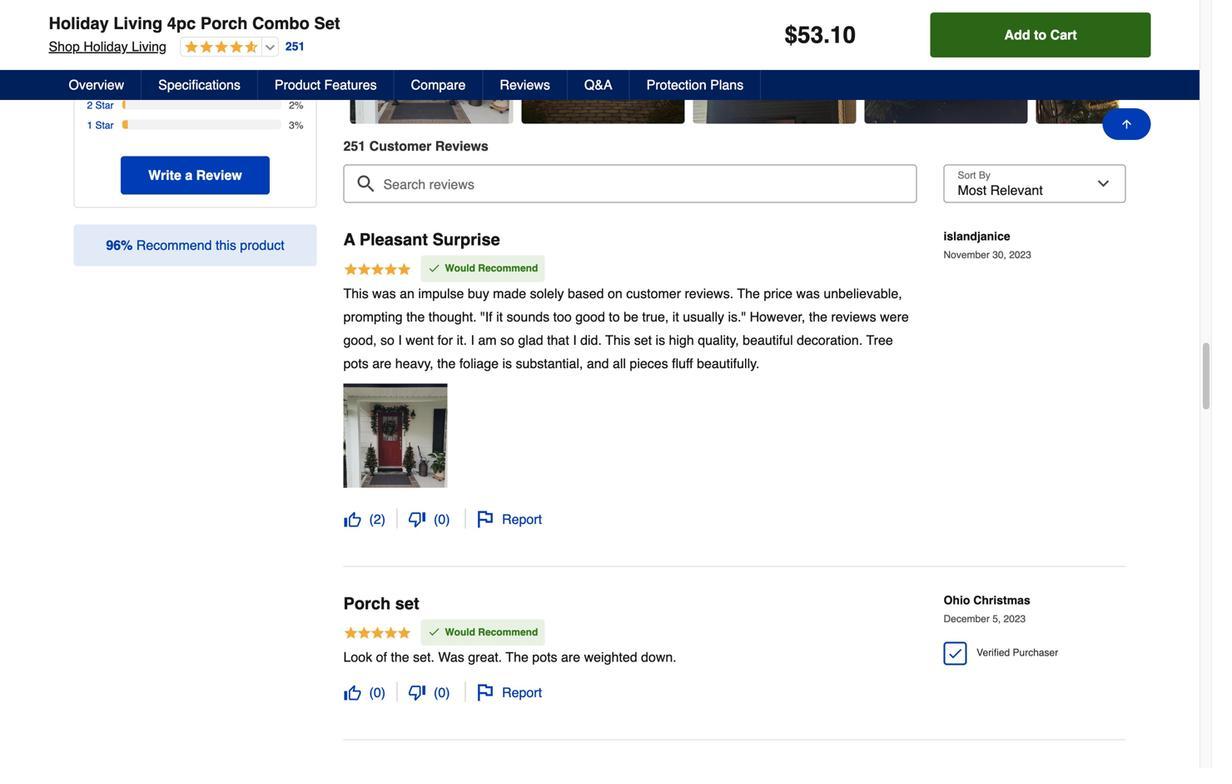 Task type: describe. For each thing, give the bounding box(es) containing it.
would recommend for a pleasant surprise
[[445, 263, 538, 274]]

5
[[87, 40, 93, 51]]

star for 1 star
[[95, 120, 114, 131]]

star for 3 star
[[95, 80, 114, 91]]

report button for ( 2 )
[[477, 509, 543, 529]]

product features button
[[258, 70, 395, 100]]

1 it from the left
[[497, 309, 503, 324]]

1 vertical spatial this
[[606, 332, 631, 348]]

0 vertical spatial recommend
[[136, 238, 212, 253]]

4 star
[[87, 60, 114, 71]]

overview
[[69, 77, 124, 92]]

unbelievable,
[[824, 286, 903, 301]]

pots inside this was an impulse buy made solely based on customer reviews. the price was unbelievable, prompting the thought. "if it sounds too good to be true, it usually is." however, the reviews were good, so i went for it. i am so glad that i did. this set is high quality, beautiful decoration. tree pots are heavy, the foliage is substantial, and all pieces fluff beautifully.
[[344, 356, 369, 371]]

1 vertical spatial living
[[132, 39, 167, 54]]

compare button
[[395, 70, 484, 100]]

checkmark image
[[428, 261, 441, 275]]

0 vertical spatial 2
[[87, 100, 93, 111]]

the down for at the top left of page
[[437, 356, 456, 371]]

review for customer
[[435, 138, 481, 154]]

3 i from the left
[[573, 332, 577, 348]]

look of the set. was great.  the pots are weighted down.
[[344, 649, 677, 665]]

1 horizontal spatial porch
[[344, 594, 391, 613]]

1 vertical spatial set
[[395, 594, 420, 613]]

cart
[[1051, 27, 1078, 42]]

compare
[[411, 77, 466, 92]]

2023 inside ohio christmas december 5, 2023
[[1004, 613, 1026, 625]]

0 horizontal spatial porch
[[201, 14, 248, 33]]

2 i from the left
[[471, 332, 475, 348]]

1 uploaded image image from the left
[[693, 34, 857, 51]]

flag image for ( 0 )
[[477, 684, 494, 701]]

sounds
[[507, 309, 550, 324]]

true,
[[643, 309, 669, 324]]

is."
[[728, 309, 747, 324]]

( 2 )
[[369, 511, 386, 527]]

surprise
[[433, 230, 500, 249]]

2 so from the left
[[501, 332, 515, 348]]

protection plans button
[[630, 70, 762, 100]]

plans
[[711, 77, 744, 92]]

4pc
[[167, 14, 196, 33]]

recommend for a pleasant surprise
[[478, 263, 538, 274]]

december
[[944, 613, 990, 625]]

5 star
[[87, 40, 114, 51]]

was
[[438, 649, 465, 665]]

s
[[481, 138, 489, 154]]

0 vertical spatial holiday
[[49, 14, 109, 33]]

too
[[554, 309, 572, 324]]

great.
[[468, 649, 502, 665]]

1
[[87, 120, 93, 131]]

Search reviews text field
[[350, 165, 911, 193]]

thumb down image for ( 2 )
[[409, 511, 426, 528]]

reviews.
[[685, 286, 734, 301]]

write
[[148, 168, 182, 183]]

were
[[881, 309, 909, 324]]

1 i from the left
[[398, 332, 402, 348]]

( 0 ) right thumb up image
[[369, 685, 386, 700]]

53
[[798, 22, 824, 48]]

an
[[400, 286, 415, 301]]

"if
[[481, 309, 493, 324]]

are inside this was an impulse buy made solely based on customer reviews. the price was unbelievable, prompting the thought. "if it sounds too good to be true, it usually is." however, the reviews were good, so i went for it. i am so glad that i did. this set is high quality, beautiful decoration. tree pots are heavy, the foliage is substantial, and all pieces fluff beautifully.
[[373, 356, 392, 371]]

buy
[[468, 286, 490, 301]]

price
[[764, 286, 793, 301]]

q&a button
[[568, 70, 630, 100]]

customer
[[370, 138, 432, 154]]

look
[[344, 649, 373, 665]]

the inside this was an impulse buy made solely based on customer reviews. the price was unbelievable, prompting the thought. "if it sounds too good to be true, it usually is." however, the reviews were good, so i went for it. i am so glad that i did. this set is high quality, beautiful decoration. tree pots are heavy, the foliage is substantial, and all pieces fluff beautifully.
[[738, 286, 760, 301]]

combo
[[252, 14, 310, 33]]

3 star
[[87, 80, 114, 91]]

to inside button
[[1035, 27, 1047, 42]]

impulse
[[418, 286, 464, 301]]

thumb up image
[[344, 684, 361, 701]]

73%
[[284, 40, 304, 51]]

a
[[344, 230, 355, 249]]

write a review button
[[121, 156, 270, 195]]

0 vertical spatial is
[[656, 332, 666, 348]]

4.6 stars image
[[181, 40, 258, 55]]

2 was from the left
[[797, 286, 820, 301]]

substantial,
[[516, 356, 583, 371]]

96
[[106, 238, 121, 253]]

5 stars image for pleasant
[[344, 261, 412, 279]]

product
[[275, 77, 321, 92]]

to inside this was an impulse buy made solely based on customer reviews. the price was unbelievable, prompting the thought. "if it sounds too good to be true, it usually is." however, the reviews were good, so i went for it. i am so glad that i did. this set is high quality, beautiful decoration. tree pots are heavy, the foliage is substantial, and all pieces fluff beautifully.
[[609, 309, 620, 324]]

reviews
[[500, 77, 551, 92]]

pieces
[[630, 356, 669, 371]]

good
[[576, 309, 605, 324]]

$
[[785, 22, 798, 48]]

would for pleasant
[[445, 263, 476, 274]]

decoration.
[[797, 332, 863, 348]]

5%
[[289, 80, 304, 91]]

went
[[406, 332, 434, 348]]

0 vertical spatial living
[[114, 14, 163, 33]]

product
[[240, 238, 285, 253]]

beautiful
[[743, 332, 794, 348]]

star for 5 star
[[95, 40, 114, 51]]

however,
[[750, 309, 806, 324]]

flag image for ( 2 )
[[477, 511, 494, 528]]

( for ( 0 ) thumb down image
[[434, 685, 438, 700]]

ohio christmas december 5, 2023
[[944, 593, 1031, 625]]

tree
[[867, 332, 894, 348]]

checkmark image for porch set
[[428, 625, 441, 639]]

islandjanice
[[944, 230, 1011, 243]]

thought.
[[429, 309, 477, 324]]

it.
[[457, 332, 467, 348]]

made
[[493, 286, 527, 301]]

( for thumb up icon
[[369, 511, 374, 527]]

a pleasant surprise
[[344, 230, 500, 249]]

0 for ( 0 )
[[438, 685, 446, 700]]

add to cart
[[1005, 27, 1078, 42]]

set
[[314, 14, 340, 33]]

3
[[87, 80, 93, 91]]

10
[[831, 22, 856, 48]]

2 it from the left
[[673, 309, 680, 324]]

2%
[[289, 100, 304, 111]]

november
[[944, 249, 990, 261]]



Task type: vqa. For each thing, say whether or not it's contained in the screenshot.
checkmark image
yes



Task type: locate. For each thing, give the bounding box(es) containing it.
0
[[438, 511, 446, 527], [374, 685, 381, 700], [438, 685, 446, 700]]

1 would recommend from the top
[[445, 263, 538, 274]]

was
[[373, 286, 396, 301], [797, 286, 820, 301]]

star right 3
[[95, 80, 114, 91]]

holiday up 5
[[49, 14, 109, 33]]

to left be
[[609, 309, 620, 324]]

1 vertical spatial report button
[[477, 683, 543, 702]]

2 star from the top
[[95, 60, 114, 71]]

0 horizontal spatial so
[[381, 332, 395, 348]]

0 horizontal spatial set
[[395, 594, 420, 613]]

1 vertical spatial 2
[[374, 511, 381, 527]]

2023 right 30,
[[1010, 249, 1032, 261]]

reviews button
[[484, 70, 568, 100]]

i right it.
[[471, 332, 475, 348]]

living right 5 star
[[132, 39, 167, 54]]

1 vertical spatial holiday
[[84, 39, 128, 54]]

1 vertical spatial the
[[506, 649, 529, 665]]

$ 53 . 10
[[785, 22, 856, 48]]

is right foliage
[[503, 356, 512, 371]]

it
[[497, 309, 503, 324], [673, 309, 680, 324]]

would recommend
[[445, 263, 538, 274], [445, 626, 538, 638]]

1 vertical spatial porch
[[344, 594, 391, 613]]

( 0 ) for ( 0 )
[[434, 685, 450, 700]]

would recommend up buy
[[445, 263, 538, 274]]

1 vertical spatial review
[[196, 168, 242, 183]]

1 flag image from the top
[[477, 511, 494, 528]]

1 report button from the top
[[477, 509, 543, 529]]

recommend up made
[[478, 263, 538, 274]]

0 vertical spatial would recommend
[[445, 263, 538, 274]]

0 vertical spatial this
[[344, 286, 369, 301]]

) down was at left
[[446, 685, 450, 700]]

( 0 ) right ( 2 )
[[434, 511, 450, 527]]

the up decoration.
[[809, 309, 828, 324]]

1 horizontal spatial the
[[738, 286, 760, 301]]

would recommend for porch set
[[445, 626, 538, 638]]

0 vertical spatial flag image
[[477, 511, 494, 528]]

2 horizontal spatial i
[[573, 332, 577, 348]]

0 vertical spatial set
[[635, 332, 652, 348]]

prompting
[[344, 309, 403, 324]]

( for ( 2 )'s thumb down image
[[434, 511, 438, 527]]

5,
[[993, 613, 1001, 625]]

protection
[[647, 77, 707, 92]]

1 horizontal spatial review
[[435, 138, 481, 154]]

0 horizontal spatial it
[[497, 309, 503, 324]]

1 horizontal spatial set
[[635, 332, 652, 348]]

251
[[286, 40, 305, 53], [344, 138, 366, 154]]

1 vertical spatial flag image
[[477, 684, 494, 701]]

review for a
[[196, 168, 242, 183]]

https://photos us.bazaarvoice.com/photo/2/cghvdg86bg93zxm/7e82df84 f0a7 53fe 88f0 db39c8ad16db image
[[344, 383, 448, 488]]

it right "if
[[497, 309, 503, 324]]

the right the "of"
[[391, 649, 410, 665]]

would recommend up great.
[[445, 626, 538, 638]]

that
[[547, 332, 570, 348]]

porch up look
[[344, 594, 391, 613]]

high
[[669, 332, 695, 348]]

) right thumb up image
[[381, 685, 386, 700]]

thumb up image
[[344, 511, 361, 528]]

porch up 4.6 stars image on the top left of the page
[[201, 14, 248, 33]]

5 stars image for set
[[344, 625, 412, 643]]

0 vertical spatial report
[[502, 511, 542, 527]]

this up prompting
[[344, 286, 369, 301]]

pleasant
[[360, 230, 428, 249]]

write a review
[[148, 168, 242, 183]]

2 would from the top
[[445, 626, 476, 638]]

i
[[398, 332, 402, 348], [471, 332, 475, 348], [573, 332, 577, 348]]

1 was from the left
[[373, 286, 396, 301]]

1 so from the left
[[381, 332, 395, 348]]

overview button
[[52, 70, 142, 100]]

1 would from the top
[[445, 263, 476, 274]]

0 vertical spatial pots
[[344, 356, 369, 371]]

0 for ( 2 )
[[438, 511, 446, 527]]

5 stars image up the "of"
[[344, 625, 412, 643]]

1 horizontal spatial to
[[1035, 27, 1047, 42]]

of
[[376, 649, 387, 665]]

for
[[438, 332, 453, 348]]

pots right great.
[[533, 649, 558, 665]]

4 star from the top
[[95, 100, 114, 111]]

ohio
[[944, 593, 971, 607]]

this up all
[[606, 332, 631, 348]]

) right ( 2 )
[[446, 511, 450, 527]]

would for set
[[445, 626, 476, 638]]

review
[[435, 138, 481, 154], [196, 168, 242, 183]]

2 5 stars image from the top
[[344, 625, 412, 643]]

5 stars image
[[344, 261, 412, 279], [344, 625, 412, 643]]

251 customer review s
[[344, 138, 489, 154]]

are
[[373, 356, 392, 371], [561, 649, 581, 665]]

1 vertical spatial 5 stars image
[[344, 625, 412, 643]]

1 thumb down image from the top
[[409, 511, 426, 528]]

porch set
[[344, 594, 420, 613]]

the up went
[[407, 309, 425, 324]]

( 0 )
[[434, 511, 450, 527], [369, 685, 386, 700], [434, 685, 450, 700]]

1 horizontal spatial i
[[471, 332, 475, 348]]

( 0 ) for ( 2 )
[[434, 511, 450, 527]]

0 vertical spatial would
[[445, 263, 476, 274]]

0 right ( 2 )
[[438, 511, 446, 527]]

0 horizontal spatial 2
[[87, 100, 93, 111]]

0 horizontal spatial pots
[[344, 356, 369, 371]]

1 vertical spatial is
[[503, 356, 512, 371]]

0 right thumb up image
[[374, 685, 381, 700]]

0 vertical spatial checkmark image
[[428, 625, 441, 639]]

recommend for porch set
[[478, 626, 538, 638]]

251 up the 17%
[[286, 40, 305, 53]]

3%
[[289, 120, 304, 131]]

1 vertical spatial recommend
[[478, 263, 538, 274]]

2 thumb down image from the top
[[409, 684, 426, 701]]

0 vertical spatial 2023
[[1010, 249, 1032, 261]]

set up set.
[[395, 594, 420, 613]]

0 vertical spatial 251
[[286, 40, 305, 53]]

2023
[[1010, 249, 1032, 261], [1004, 613, 1026, 625]]

living
[[114, 14, 163, 33], [132, 39, 167, 54]]

2 flag image from the top
[[477, 684, 494, 701]]

beautifully.
[[697, 356, 760, 371]]

star right 4
[[95, 60, 114, 71]]

1 horizontal spatial 2
[[374, 511, 381, 527]]

( right ( 2 )
[[434, 511, 438, 527]]

arrow up image
[[1121, 117, 1134, 131]]

set
[[635, 332, 652, 348], [395, 594, 420, 613]]

2 report button from the top
[[477, 683, 543, 702]]

holiday
[[49, 14, 109, 33], [84, 39, 128, 54]]

islandjanice november 30, 2023
[[944, 230, 1032, 261]]

based
[[568, 286, 604, 301]]

2023 right '5,'
[[1004, 613, 1026, 625]]

1 horizontal spatial 251
[[344, 138, 366, 154]]

0 horizontal spatial checkmark image
[[428, 625, 441, 639]]

1 horizontal spatial this
[[606, 332, 631, 348]]

report for ( 2 )
[[502, 511, 542, 527]]

so right good,
[[381, 332, 395, 348]]

2 would recommend from the top
[[445, 626, 538, 638]]

star right 1
[[95, 120, 114, 131]]

flag image
[[477, 511, 494, 528], [477, 684, 494, 701]]

5 star from the top
[[95, 120, 114, 131]]

is left high
[[656, 332, 666, 348]]

it right true,
[[673, 309, 680, 324]]

uploaded image image
[[693, 34, 857, 51], [865, 34, 1028, 51], [1037, 34, 1200, 51]]

was right 'price'
[[797, 286, 820, 301]]

0 vertical spatial review
[[435, 138, 481, 154]]

i left did.
[[573, 332, 577, 348]]

star up '1 star'
[[95, 100, 114, 111]]

thumb down image
[[409, 511, 426, 528], [409, 684, 426, 701]]

( down set.
[[434, 685, 438, 700]]

0 vertical spatial are
[[373, 356, 392, 371]]

2 up 1
[[87, 100, 93, 111]]

1 horizontal spatial was
[[797, 286, 820, 301]]

2 right thumb up icon
[[374, 511, 381, 527]]

this was an impulse buy made solely based on customer reviews. the price was unbelievable, prompting the thought. "if it sounds too good to be true, it usually is." however, the reviews were good, so i went for it. i am so glad that i did. this set is high quality, beautiful decoration. tree pots are heavy, the foliage is substantial, and all pieces fluff beautifully.
[[344, 286, 909, 371]]

thumb down image down set.
[[409, 684, 426, 701]]

fluff
[[672, 356, 694, 371]]

was left an
[[373, 286, 396, 301]]

living up shop holiday living
[[114, 14, 163, 33]]

report for ( 0 )
[[502, 685, 542, 700]]

all
[[613, 356, 626, 371]]

30,
[[993, 249, 1007, 261]]

0 horizontal spatial this
[[344, 286, 369, 301]]

features
[[324, 77, 377, 92]]

0 horizontal spatial to
[[609, 309, 620, 324]]

reviews
[[832, 309, 877, 324]]

251 left customer at the left top of page
[[344, 138, 366, 154]]

recommend
[[136, 238, 212, 253], [478, 263, 538, 274], [478, 626, 538, 638]]

verified
[[977, 647, 1011, 658]]

1 5 stars image from the top
[[344, 261, 412, 279]]

251 for 251
[[286, 40, 305, 53]]

0 vertical spatial to
[[1035, 27, 1047, 42]]

set inside this was an impulse buy made solely based on customer reviews. the price was unbelievable, prompting the thought. "if it sounds too good to be true, it usually is." however, the reviews were good, so i went for it. i am so glad that i did. this set is high quality, beautiful decoration. tree pots are heavy, the foliage is substantial, and all pieces fluff beautifully.
[[635, 332, 652, 348]]

product features
[[275, 77, 377, 92]]

) right thumb up icon
[[381, 511, 386, 527]]

( 0 ) down was at left
[[434, 685, 450, 700]]

review right customer at the left top of page
[[435, 138, 481, 154]]

0 horizontal spatial was
[[373, 286, 396, 301]]

are down good,
[[373, 356, 392, 371]]

star right 5
[[95, 40, 114, 51]]

0 down was at left
[[438, 685, 446, 700]]

%
[[121, 238, 133, 253]]

weighted
[[584, 649, 638, 665]]

2 report from the top
[[502, 685, 542, 700]]

1 vertical spatial to
[[609, 309, 620, 324]]

)
[[381, 511, 386, 527], [446, 511, 450, 527], [381, 685, 386, 700], [446, 685, 450, 700]]

1 vertical spatial thumb down image
[[409, 684, 426, 701]]

1 vertical spatial report
[[502, 685, 542, 700]]

so right am
[[501, 332, 515, 348]]

shop holiday living
[[49, 39, 167, 54]]

checkmark image
[[428, 625, 441, 639], [947, 645, 964, 662]]

1 horizontal spatial are
[[561, 649, 581, 665]]

0 vertical spatial the
[[738, 286, 760, 301]]

1 vertical spatial 2023
[[1004, 613, 1026, 625]]

2 uploaded image image from the left
[[865, 34, 1028, 51]]

5 stars image down pleasant
[[344, 261, 412, 279]]

i left went
[[398, 332, 402, 348]]

star for 2 star
[[95, 100, 114, 111]]

1 horizontal spatial it
[[673, 309, 680, 324]]

1 horizontal spatial uploaded image image
[[865, 34, 1028, 51]]

be
[[624, 309, 639, 324]]

0 vertical spatial thumb down image
[[409, 511, 426, 528]]

1 vertical spatial 251
[[344, 138, 366, 154]]

thumb down image right ( 2 )
[[409, 511, 426, 528]]

am
[[478, 332, 497, 348]]

the
[[407, 309, 425, 324], [809, 309, 828, 324], [437, 356, 456, 371], [391, 649, 410, 665]]

recommend right %
[[136, 238, 212, 253]]

3 star from the top
[[95, 80, 114, 91]]

to right add
[[1035, 27, 1047, 42]]

0 horizontal spatial i
[[398, 332, 402, 348]]

usually
[[683, 309, 725, 324]]

glad
[[518, 332, 544, 348]]

solely
[[530, 286, 564, 301]]

review right a
[[196, 168, 242, 183]]

star for 4 star
[[95, 60, 114, 71]]

holiday up 4 star
[[84, 39, 128, 54]]

a
[[185, 168, 193, 183]]

0 horizontal spatial the
[[506, 649, 529, 665]]

0 horizontal spatial 251
[[286, 40, 305, 53]]

( for thumb up image
[[369, 685, 374, 700]]

( right thumb up icon
[[369, 511, 374, 527]]

would up was at left
[[445, 626, 476, 638]]

0 horizontal spatial is
[[503, 356, 512, 371]]

is
[[656, 332, 666, 348], [503, 356, 512, 371]]

1 horizontal spatial so
[[501, 332, 515, 348]]

review inside button
[[196, 168, 242, 183]]

0 vertical spatial 5 stars image
[[344, 261, 412, 279]]

2 horizontal spatial uploaded image image
[[1037, 34, 1200, 51]]

checkmark image up set.
[[428, 625, 441, 639]]

1 horizontal spatial checkmark image
[[947, 645, 964, 662]]

good,
[[344, 332, 377, 348]]

thumb down image for ( 0 )
[[409, 684, 426, 701]]

the right great.
[[506, 649, 529, 665]]

0 vertical spatial report button
[[477, 509, 543, 529]]

add to cart button
[[931, 12, 1152, 57]]

2 star
[[87, 100, 114, 111]]

17%
[[284, 60, 304, 71]]

0 vertical spatial porch
[[201, 14, 248, 33]]

1 vertical spatial would recommend
[[445, 626, 538, 638]]

1 star from the top
[[95, 40, 114, 51]]

( right thumb up image
[[369, 685, 374, 700]]

did.
[[581, 332, 602, 348]]

1 horizontal spatial pots
[[533, 649, 558, 665]]

add
[[1005, 27, 1031, 42]]

2023 inside islandjanice november 30, 2023
[[1010, 249, 1032, 261]]

3 uploaded image image from the left
[[1037, 34, 1200, 51]]

would right checkmark icon on the top left
[[445, 263, 476, 274]]

customer
[[627, 286, 681, 301]]

specifications
[[158, 77, 241, 92]]

1 vertical spatial checkmark image
[[947, 645, 964, 662]]

checkmark image for ohio christmas
[[947, 645, 964, 662]]

1 vertical spatial are
[[561, 649, 581, 665]]

the up is."
[[738, 286, 760, 301]]

would
[[445, 263, 476, 274], [445, 626, 476, 638]]

0 horizontal spatial uploaded image image
[[693, 34, 857, 51]]

quality,
[[698, 332, 739, 348]]

porch
[[201, 14, 248, 33], [344, 594, 391, 613]]

recommend up look of the set. was great.  the pots are weighted down.
[[478, 626, 538, 638]]

are left "weighted"
[[561, 649, 581, 665]]

251 for 251 customer review s
[[344, 138, 366, 154]]

purchaser
[[1013, 647, 1059, 658]]

protection plans
[[647, 77, 744, 92]]

1 vertical spatial would
[[445, 626, 476, 638]]

2 vertical spatial recommend
[[478, 626, 538, 638]]

1 report from the top
[[502, 511, 542, 527]]

pots down good,
[[344, 356, 369, 371]]

report button for ( 0 )
[[477, 683, 543, 702]]

checkmark image down 'december'
[[947, 645, 964, 662]]

0 horizontal spatial review
[[196, 168, 242, 183]]

1 vertical spatial pots
[[533, 649, 558, 665]]

1 horizontal spatial is
[[656, 332, 666, 348]]

specifications button
[[142, 70, 258, 100]]

set up pieces
[[635, 332, 652, 348]]

0 horizontal spatial are
[[373, 356, 392, 371]]

and
[[587, 356, 609, 371]]

shop
[[49, 39, 80, 54]]



